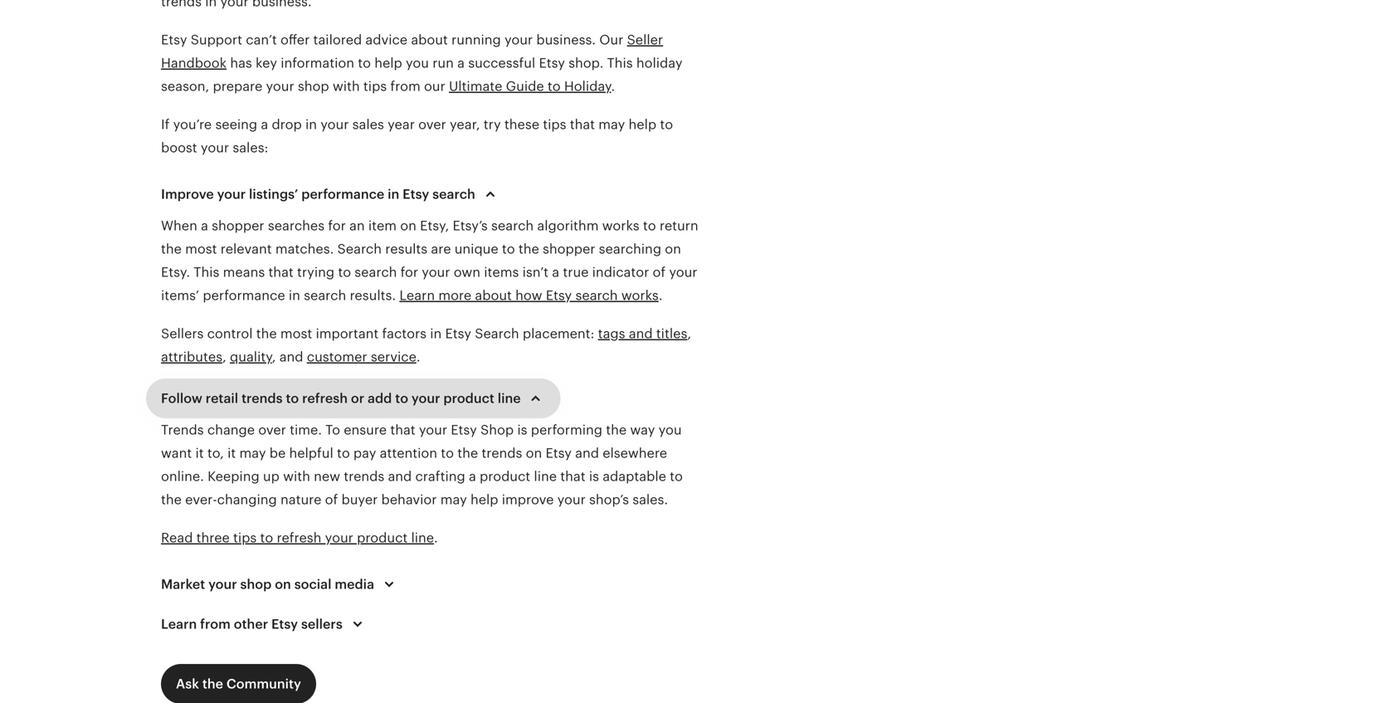 Task type: vqa. For each thing, say whether or not it's contained in the screenshot.
purchase
no



Task type: locate. For each thing, give the bounding box(es) containing it.
read three tips to refresh your product line .
[[161, 530, 438, 545]]

2 horizontal spatial may
[[599, 117, 625, 132]]

crafting
[[415, 469, 465, 484]]

product
[[444, 391, 495, 406], [480, 469, 531, 484], [357, 530, 408, 545]]

2 horizontal spatial tips
[[543, 117, 567, 132]]

0 vertical spatial tips
[[364, 79, 387, 94]]

over inside trends change over time. to ensure that your etsy shop is performing the way you want it to, it may be helpful to pay attention to the trends on etsy and elsewhere online. keeping up with new trends and crafting a product line that is adaptable to the ever-changing nature of buyer behavior may help improve your shop's sales.
[[258, 423, 286, 437]]

your inside has key information to help you run a successful etsy shop. this holiday season, prepare your shop with tips from our
[[266, 79, 294, 94]]

in inside if you're seeing a drop in your sales year over year, try these tips that may help to boost your sales:
[[305, 117, 317, 132]]

line inside follow retail trends to refresh or add to your product line dropdown button
[[498, 391, 521, 406]]

0 horizontal spatial learn
[[161, 617, 197, 632]]

, left customer
[[272, 349, 276, 364]]

you're
[[173, 117, 212, 132]]

1 vertical spatial about
[[475, 288, 512, 303]]

0 vertical spatial this
[[607, 56, 633, 71]]

1 horizontal spatial search
[[475, 326, 519, 341]]

1 vertical spatial shop
[[240, 577, 272, 592]]

help left improve
[[471, 492, 499, 507]]

0 vertical spatial from
[[391, 79, 421, 94]]

to down advice
[[358, 56, 371, 71]]

refresh down nature
[[277, 530, 322, 545]]

0 vertical spatial you
[[406, 56, 429, 71]]

you left run
[[406, 56, 429, 71]]

your down key
[[266, 79, 294, 94]]

your right market at left
[[208, 577, 237, 592]]

1 vertical spatial from
[[200, 617, 231, 632]]

0 horizontal spatial you
[[406, 56, 429, 71]]

1 vertical spatial works
[[622, 288, 659, 303]]

a inside if you're seeing a drop in your sales year over year, try these tips that may help to boost your sales:
[[261, 117, 268, 132]]

1 vertical spatial trends
[[482, 446, 522, 461]]

1 vertical spatial learn
[[161, 617, 197, 632]]

that down holiday
[[570, 117, 595, 132]]

a
[[458, 56, 465, 71], [261, 117, 268, 132], [201, 218, 208, 233], [552, 265, 560, 280], [469, 469, 476, 484]]

1 vertical spatial help
[[629, 117, 657, 132]]

performance down means
[[203, 288, 285, 303]]

0 vertical spatial most
[[185, 242, 217, 257]]

a right run
[[458, 56, 465, 71]]

your down buyer
[[325, 530, 354, 545]]

works up 'searching'
[[602, 218, 640, 233]]

to inside if you're seeing a drop in your sales year over year, try these tips that may help to boost your sales:
[[660, 117, 673, 132]]

0 horizontal spatial with
[[283, 469, 310, 484]]

listings'
[[249, 187, 298, 202]]

with inside trends change over time. to ensure that your etsy shop is performing the way you want it to, it may be helpful to pay attention to the trends on etsy and elsewhere online. keeping up with new trends and crafting a product line that is adaptable to the ever-changing nature of buyer behavior may help improve your shop's sales.
[[283, 469, 310, 484]]

0 vertical spatial may
[[599, 117, 625, 132]]

you
[[406, 56, 429, 71], [659, 423, 682, 437]]

1 vertical spatial shopper
[[543, 242, 596, 257]]

2 it from the left
[[228, 446, 236, 461]]

.
[[611, 79, 615, 94], [659, 288, 663, 303], [417, 349, 420, 364], [434, 530, 438, 545]]

etsy inside "dropdown button"
[[271, 617, 298, 632]]

in right 'factors'
[[430, 326, 442, 341]]

2 vertical spatial help
[[471, 492, 499, 507]]

0 vertical spatial learn
[[400, 288, 435, 303]]

in inside sellers control the most important factors in etsy search placement: tags and titles , attributes , quality , and customer service .
[[430, 326, 442, 341]]

about down 'items'
[[475, 288, 512, 303]]

to right trying
[[338, 265, 351, 280]]

sales.
[[633, 492, 668, 507]]

1 horizontal spatial shopper
[[543, 242, 596, 257]]

0 vertical spatial shop
[[298, 79, 329, 94]]

on left "social"
[[275, 577, 291, 592]]

most
[[185, 242, 217, 257], [281, 326, 312, 341]]

buyer
[[342, 492, 378, 507]]

market your shop on social media button
[[146, 565, 414, 604]]

it
[[195, 446, 204, 461], [228, 446, 236, 461]]

1 vertical spatial for
[[401, 265, 418, 280]]

follow retail trends to refresh or add to your product line button
[[146, 379, 561, 418]]

that down performing
[[561, 469, 586, 484]]

run
[[433, 56, 454, 71]]

0 vertical spatial about
[[411, 32, 448, 47]]

1 horizontal spatial help
[[471, 492, 499, 507]]

the inside sellers control the most important factors in etsy search placement: tags and titles , attributes , quality , and customer service .
[[256, 326, 277, 341]]

is up shop's
[[589, 469, 599, 484]]

. down 'factors'
[[417, 349, 420, 364]]

ultimate
[[449, 79, 503, 94]]

to down changing
[[260, 530, 273, 545]]

a right when
[[201, 218, 208, 233]]

etsy inside has key information to help you run a successful etsy shop. this holiday season, prepare your shop with tips from our
[[539, 56, 565, 71]]

etsy down performing
[[546, 446, 572, 461]]

searching
[[599, 242, 662, 257]]

refresh
[[302, 391, 348, 406], [277, 530, 322, 545]]

0 horizontal spatial shopper
[[212, 218, 264, 233]]

0 horizontal spatial help
[[375, 56, 402, 71]]

0 horizontal spatial over
[[258, 423, 286, 437]]

etsy down more
[[445, 326, 472, 341]]

over up be
[[258, 423, 286, 437]]

shop down information
[[298, 79, 329, 94]]

. inside sellers control the most important factors in etsy search placement: tags and titles , attributes , quality , and customer service .
[[417, 349, 420, 364]]

trends down pay
[[344, 469, 385, 484]]

search
[[433, 187, 476, 202], [491, 218, 534, 233], [355, 265, 397, 280], [304, 288, 346, 303], [576, 288, 618, 303]]

1 vertical spatial search
[[475, 326, 519, 341]]

1 vertical spatial refresh
[[277, 530, 322, 545]]

1 vertical spatial with
[[283, 469, 310, 484]]

season,
[[161, 79, 209, 94]]

1 vertical spatial tips
[[543, 117, 567, 132]]

with up nature
[[283, 469, 310, 484]]

in down trying
[[289, 288, 300, 303]]

most up customer
[[281, 326, 312, 341]]

1 horizontal spatial about
[[475, 288, 512, 303]]

shopper down 'algorithm'
[[543, 242, 596, 257]]

this right etsy.
[[194, 265, 219, 280]]

you right way on the bottom left of the page
[[659, 423, 682, 437]]

key
[[256, 56, 277, 71]]

0 horizontal spatial tips
[[233, 530, 257, 545]]

your left the listings'
[[217, 187, 246, 202]]

this
[[607, 56, 633, 71], [194, 265, 219, 280]]

learn down market at left
[[161, 617, 197, 632]]

0 vertical spatial line
[[498, 391, 521, 406]]

to right the guide
[[548, 79, 561, 94]]

a right crafting
[[469, 469, 476, 484]]

1 horizontal spatial you
[[659, 423, 682, 437]]

2 vertical spatial product
[[357, 530, 408, 545]]

etsy.
[[161, 265, 190, 280]]

this inside when a shopper searches for an item on etsy, etsy's search algorithm works to return the most relevant matches. search results are unique to the shopper searching on etsy. this means that trying to search for your own items isn't a true indicator of your items' performance in search results.
[[194, 265, 219, 280]]

over inside if you're seeing a drop in your sales year over year, try these tips that may help to boost your sales:
[[419, 117, 446, 132]]

improve your listings' performance in etsy search button
[[146, 174, 515, 214]]

in
[[305, 117, 317, 132], [388, 187, 400, 202], [289, 288, 300, 303], [430, 326, 442, 341]]

market your shop on social media
[[161, 577, 374, 592]]

tips
[[364, 79, 387, 94], [543, 117, 567, 132], [233, 530, 257, 545]]

search down an
[[337, 242, 382, 257]]

in up item
[[388, 187, 400, 202]]

0 horizontal spatial this
[[194, 265, 219, 280]]

is right shop
[[517, 423, 528, 437]]

help inside trends change over time. to ensure that your etsy shop is performing the way you want it to, it may be helpful to pay attention to the trends on etsy and elsewhere online. keeping up with new trends and crafting a product line that is adaptable to the ever-changing nature of buyer behavior may help improve your shop's sales.
[[471, 492, 499, 507]]

our
[[600, 32, 624, 47]]

on
[[400, 218, 417, 233], [665, 242, 681, 257], [526, 446, 542, 461], [275, 577, 291, 592]]

product up shop
[[444, 391, 495, 406]]

0 vertical spatial help
[[375, 56, 402, 71]]

1 horizontal spatial of
[[653, 265, 666, 280]]

from inside has key information to help you run a successful etsy shop. this holiday season, prepare your shop with tips from our
[[391, 79, 421, 94]]

refresh for your
[[277, 530, 322, 545]]

1 vertical spatial most
[[281, 326, 312, 341]]

to
[[358, 56, 371, 71], [548, 79, 561, 94], [660, 117, 673, 132], [643, 218, 656, 233], [502, 242, 515, 257], [338, 265, 351, 280], [286, 391, 299, 406], [395, 391, 408, 406], [337, 446, 350, 461], [441, 446, 454, 461], [670, 469, 683, 484], [260, 530, 273, 545]]

an
[[350, 218, 365, 233]]

1 horizontal spatial most
[[281, 326, 312, 341]]

0 horizontal spatial from
[[200, 617, 231, 632]]

add
[[368, 391, 392, 406]]

0 horizontal spatial trends
[[242, 391, 283, 406]]

learn inside "dropdown button"
[[161, 617, 197, 632]]

1 horizontal spatial from
[[391, 79, 421, 94]]

on down performing
[[526, 446, 542, 461]]

on inside market your shop on social media dropdown button
[[275, 577, 291, 592]]

works down 'indicator'
[[622, 288, 659, 303]]

your up successful at the top
[[505, 32, 533, 47]]

has key information to help you run a successful etsy shop. this holiday season, prepare your shop with tips from our
[[161, 56, 683, 94]]

market
[[161, 577, 205, 592]]

want
[[161, 446, 192, 461]]

1 vertical spatial performance
[[203, 288, 285, 303]]

line up improve
[[534, 469, 557, 484]]

search up etsy's
[[433, 187, 476, 202]]

0 horizontal spatial may
[[239, 446, 266, 461]]

seller handbook link
[[161, 32, 663, 71]]

1 it from the left
[[195, 446, 204, 461]]

0 vertical spatial over
[[419, 117, 446, 132]]

tags and titles link
[[598, 326, 688, 341]]

line up shop
[[498, 391, 521, 406]]

learn for learn from other etsy sellers
[[161, 617, 197, 632]]

0 vertical spatial works
[[602, 218, 640, 233]]

etsy's
[[453, 218, 488, 233]]

social
[[294, 577, 332, 592]]

1 vertical spatial over
[[258, 423, 286, 437]]

search up results.
[[355, 265, 397, 280]]

refresh up to
[[302, 391, 348, 406]]

quality
[[230, 349, 272, 364]]

drop
[[272, 117, 302, 132]]

performing
[[531, 423, 603, 437]]

shop inside dropdown button
[[240, 577, 272, 592]]

1 horizontal spatial performance
[[302, 187, 385, 202]]

and
[[629, 326, 653, 341], [280, 349, 303, 364], [575, 446, 599, 461], [388, 469, 412, 484]]

0 horizontal spatial search
[[337, 242, 382, 257]]

etsy inside dropdown button
[[403, 187, 429, 202]]

0 vertical spatial refresh
[[302, 391, 348, 406]]

1 vertical spatial of
[[325, 492, 338, 507]]

1 horizontal spatial shop
[[298, 79, 329, 94]]

support
[[191, 32, 242, 47]]

1 horizontal spatial over
[[419, 117, 446, 132]]

attention
[[380, 446, 438, 461]]

shop up learn from other etsy sellers at the bottom of the page
[[240, 577, 272, 592]]

1 horizontal spatial with
[[333, 79, 360, 94]]

our
[[424, 79, 446, 94]]

1 vertical spatial this
[[194, 265, 219, 280]]

0 vertical spatial search
[[337, 242, 382, 257]]

0 vertical spatial of
[[653, 265, 666, 280]]

items'
[[161, 288, 199, 303]]

means
[[223, 265, 265, 280]]

most down when
[[185, 242, 217, 257]]

for down results
[[401, 265, 418, 280]]

learn left more
[[400, 288, 435, 303]]

1 vertical spatial product
[[480, 469, 531, 484]]

may down crafting
[[441, 492, 467, 507]]

1 horizontal spatial is
[[589, 469, 599, 484]]

1 horizontal spatial learn
[[400, 288, 435, 303]]

your up attention
[[419, 423, 448, 437]]

1 vertical spatial you
[[659, 423, 682, 437]]

your
[[505, 32, 533, 47], [266, 79, 294, 94], [321, 117, 349, 132], [201, 140, 229, 155], [217, 187, 246, 202], [422, 265, 450, 280], [669, 265, 698, 280], [412, 391, 440, 406], [419, 423, 448, 437], [558, 492, 586, 507], [325, 530, 354, 545], [208, 577, 237, 592]]

you inside has key information to help you run a successful etsy shop. this holiday season, prepare your shop with tips from our
[[406, 56, 429, 71]]

if
[[161, 117, 170, 132]]

changing
[[217, 492, 277, 507]]

for left an
[[328, 218, 346, 233]]

2 vertical spatial tips
[[233, 530, 257, 545]]

1 horizontal spatial trends
[[344, 469, 385, 484]]

of
[[653, 265, 666, 280], [325, 492, 338, 507]]

running
[[452, 32, 501, 47]]

learn
[[400, 288, 435, 303], [161, 617, 197, 632]]

1 horizontal spatial this
[[607, 56, 633, 71]]

tips up sales
[[364, 79, 387, 94]]

from
[[391, 79, 421, 94], [200, 617, 231, 632]]

or
[[351, 391, 365, 406]]

more
[[439, 288, 472, 303]]

be
[[270, 446, 286, 461]]

2 horizontal spatial help
[[629, 117, 657, 132]]

the up quality
[[256, 326, 277, 341]]

1 horizontal spatial it
[[228, 446, 236, 461]]

tips right these at the left top of the page
[[543, 117, 567, 132]]

and right quality
[[280, 349, 303, 364]]

year
[[388, 117, 415, 132]]

0 vertical spatial with
[[333, 79, 360, 94]]

etsy support can't offer tailored advice about running your business. our
[[161, 32, 627, 47]]

2 horizontal spatial line
[[534, 469, 557, 484]]

and down performing
[[575, 446, 599, 461]]

1 horizontal spatial line
[[498, 391, 521, 406]]

tips right three
[[233, 530, 257, 545]]

0 horizontal spatial is
[[517, 423, 528, 437]]

etsy up etsy,
[[403, 187, 429, 202]]

customer
[[307, 349, 367, 364]]

trends
[[242, 391, 283, 406], [482, 446, 522, 461], [344, 469, 385, 484]]

learn from other etsy sellers button
[[146, 604, 383, 644]]

0 vertical spatial trends
[[242, 391, 283, 406]]

time.
[[290, 423, 322, 437]]

1 horizontal spatial tips
[[364, 79, 387, 94]]

and down attention
[[388, 469, 412, 484]]

pay
[[354, 446, 376, 461]]

trends down shop
[[482, 446, 522, 461]]

shop
[[298, 79, 329, 94], [240, 577, 272, 592]]

your right add
[[412, 391, 440, 406]]

, down control
[[223, 349, 226, 364]]

your inside market your shop on social media dropdown button
[[208, 577, 237, 592]]

sellers control the most important factors in etsy search placement: tags and titles , attributes , quality , and customer service .
[[161, 326, 692, 364]]

0 horizontal spatial it
[[195, 446, 204, 461]]

help down holiday
[[629, 117, 657, 132]]

0 horizontal spatial performance
[[203, 288, 285, 303]]

shopper up relevant
[[212, 218, 264, 233]]

to up 'items'
[[502, 242, 515, 257]]

1 vertical spatial line
[[534, 469, 557, 484]]

2 horizontal spatial trends
[[482, 446, 522, 461]]

about up run
[[411, 32, 448, 47]]

sellers
[[161, 326, 204, 341]]

these
[[505, 117, 540, 132]]

boost
[[161, 140, 197, 155]]

0 horizontal spatial of
[[325, 492, 338, 507]]

important
[[316, 326, 379, 341]]

0 horizontal spatial line
[[411, 530, 434, 545]]

0 horizontal spatial most
[[185, 242, 217, 257]]

to left return
[[643, 218, 656, 233]]

refresh inside follow retail trends to refresh or add to your product line dropdown button
[[302, 391, 348, 406]]

line down behavior at the bottom left
[[411, 530, 434, 545]]

of down 'searching'
[[653, 265, 666, 280]]

this down the our
[[607, 56, 633, 71]]

1 horizontal spatial for
[[401, 265, 418, 280]]

control
[[207, 326, 253, 341]]

to up crafting
[[441, 446, 454, 461]]

your down are
[[422, 265, 450, 280]]

your down return
[[669, 265, 698, 280]]

that up attention
[[390, 423, 416, 437]]

learn from other etsy sellers
[[161, 617, 343, 632]]

trends right the retail
[[242, 391, 283, 406]]

tips inside if you're seeing a drop in your sales year over year, try these tips that may help to boost your sales:
[[543, 117, 567, 132]]

from left other
[[200, 617, 231, 632]]

of down new
[[325, 492, 338, 507]]

0 vertical spatial performance
[[302, 187, 385, 202]]

0 vertical spatial for
[[328, 218, 346, 233]]

in inside when a shopper searches for an item on etsy, etsy's search algorithm works to return the most relevant matches. search results are unique to the shopper searching on etsy. this means that trying to search for your own items isn't a true indicator of your items' performance in search results.
[[289, 288, 300, 303]]

it right to, on the left bottom of the page
[[228, 446, 236, 461]]

0 vertical spatial product
[[444, 391, 495, 406]]

your down seeing
[[201, 140, 229, 155]]



Task type: describe. For each thing, give the bounding box(es) containing it.
search inside when a shopper searches for an item on etsy, etsy's search algorithm works to return the most relevant matches. search results are unique to the shopper searching on etsy. this means that trying to search for your own items isn't a true indicator of your items' performance in search results.
[[337, 242, 382, 257]]

indicator
[[592, 265, 649, 280]]

change
[[207, 423, 255, 437]]

ensure
[[344, 423, 387, 437]]

ultimate guide to holiday .
[[449, 79, 615, 94]]

trends
[[161, 423, 204, 437]]

the down online.
[[161, 492, 182, 507]]

0 vertical spatial shopper
[[212, 218, 264, 233]]

the right ask
[[202, 677, 223, 692]]

etsy left shop
[[451, 423, 477, 437]]

to right adaptable
[[670, 469, 683, 484]]

nature
[[281, 492, 322, 507]]

2 vertical spatial trends
[[344, 469, 385, 484]]

true
[[563, 265, 589, 280]]

improve
[[161, 187, 214, 202]]

this inside has key information to help you run a successful etsy shop. this holiday season, prepare your shop with tips from our
[[607, 56, 633, 71]]

results
[[385, 242, 428, 257]]

titles
[[656, 326, 688, 341]]

in inside dropdown button
[[388, 187, 400, 202]]

2 horizontal spatial ,
[[688, 326, 692, 341]]

works inside when a shopper searches for an item on etsy, etsy's search algorithm works to return the most relevant matches. search results are unique to the shopper searching on etsy. this means that trying to search for your own items isn't a true indicator of your items' performance in search results.
[[602, 218, 640, 233]]

you inside trends change over time. to ensure that your etsy shop is performing the way you want it to, it may be helpful to pay attention to the trends on etsy and elsewhere online. keeping up with new trends and crafting a product line that is adaptable to the ever-changing nature of buyer behavior may help improve your shop's sales.
[[659, 423, 682, 437]]

search down true
[[576, 288, 618, 303]]

2 vertical spatial line
[[411, 530, 434, 545]]

holiday
[[637, 56, 683, 71]]

the up isn't
[[519, 242, 539, 257]]

line inside trends change over time. to ensure that your etsy shop is performing the way you want it to, it may be helpful to pay attention to the trends on etsy and elsewhere online. keeping up with new trends and crafting a product line that is adaptable to the ever-changing nature of buyer behavior may help improve your shop's sales.
[[534, 469, 557, 484]]

0 horizontal spatial about
[[411, 32, 448, 47]]

return
[[660, 218, 699, 233]]

community
[[226, 677, 301, 692]]

keeping
[[208, 469, 260, 484]]

search inside dropdown button
[[433, 187, 476, 202]]

may inside if you're seeing a drop in your sales year over year, try these tips that may help to boost your sales:
[[599, 117, 625, 132]]

from inside "dropdown button"
[[200, 617, 231, 632]]

. down behavior at the bottom left
[[434, 530, 438, 545]]

of inside trends change over time. to ensure that your etsy shop is performing the way you want it to, it may be helpful to pay attention to the trends on etsy and elsewhere online. keeping up with new trends and crafting a product line that is adaptable to the ever-changing nature of buyer behavior may help improve your shop's sales.
[[325, 492, 338, 507]]

holiday
[[564, 79, 611, 94]]

guide
[[506, 79, 544, 94]]

improve
[[502, 492, 554, 507]]

to up time.
[[286, 391, 299, 406]]

information
[[281, 56, 354, 71]]

are
[[431, 242, 451, 257]]

media
[[335, 577, 374, 592]]

elsewhere
[[603, 446, 668, 461]]

tags
[[598, 326, 626, 341]]

relevant
[[221, 242, 272, 257]]

refresh for or
[[302, 391, 348, 406]]

to right add
[[395, 391, 408, 406]]

your inside follow retail trends to refresh or add to your product line dropdown button
[[412, 391, 440, 406]]

search inside sellers control the most important factors in etsy search placement: tags and titles , attributes , quality , and customer service .
[[475, 326, 519, 341]]

and right tags on the top of the page
[[629, 326, 653, 341]]

sales:
[[233, 140, 268, 155]]

a inside has key information to help you run a successful etsy shop. this holiday season, prepare your shop with tips from our
[[458, 56, 465, 71]]

on inside trends change over time. to ensure that your etsy shop is performing the way you want it to, it may be helpful to pay attention to the trends on etsy and elsewhere online. keeping up with new trends and crafting a product line that is adaptable to the ever-changing nature of buyer behavior may help improve your shop's sales.
[[526, 446, 542, 461]]

etsy inside sellers control the most important factors in etsy search placement: tags and titles , attributes , quality , and customer service .
[[445, 326, 472, 341]]

has
[[230, 56, 252, 71]]

to left pay
[[337, 446, 350, 461]]

helpful
[[289, 446, 334, 461]]

attributes
[[161, 349, 223, 364]]

search down trying
[[304, 288, 346, 303]]

if you're seeing a drop in your sales year over year, try these tips that may help to boost your sales:
[[161, 117, 673, 155]]

follow retail trends to refresh or add to your product line
[[161, 391, 521, 406]]

attributes link
[[161, 349, 223, 364]]

item
[[368, 218, 397, 233]]

a inside trends change over time. to ensure that your etsy shop is performing the way you want it to, it may be helpful to pay attention to the trends on etsy and elsewhere online. keeping up with new trends and crafting a product line that is adaptable to the ever-changing nature of buyer behavior may help improve your shop's sales.
[[469, 469, 476, 484]]

1 vertical spatial is
[[589, 469, 599, 484]]

that inside when a shopper searches for an item on etsy, etsy's search algorithm works to return the most relevant matches. search results are unique to the shopper searching on etsy. this means that trying to search for your own items isn't a true indicator of your items' performance in search results.
[[269, 265, 294, 280]]

placement:
[[523, 326, 595, 341]]

etsy up handbook
[[161, 32, 187, 47]]

performance inside when a shopper searches for an item on etsy, etsy's search algorithm works to return the most relevant matches. search results are unique to the shopper searching on etsy. this means that trying to search for your own items isn't a true indicator of your items' performance in search results.
[[203, 288, 285, 303]]

most inside sellers control the most important factors in etsy search placement: tags and titles , attributes , quality , and customer service .
[[281, 326, 312, 341]]

behavior
[[381, 492, 437, 507]]

items
[[484, 265, 519, 280]]

try
[[484, 117, 501, 132]]

learn for learn more about how etsy search works .
[[400, 288, 435, 303]]

. down the our
[[611, 79, 615, 94]]

help inside if you're seeing a drop in your sales year over year, try these tips that may help to boost your sales:
[[629, 117, 657, 132]]

your inside improve your listings' performance in etsy search dropdown button
[[217, 187, 246, 202]]

your left sales
[[321, 117, 349, 132]]

read three tips to refresh your product line link
[[161, 530, 434, 545]]

ask the community
[[176, 677, 301, 692]]

etsy,
[[420, 218, 449, 233]]

business.
[[537, 32, 596, 47]]

shop inside has key information to help you run a successful etsy shop. this holiday season, prepare your shop with tips from our
[[298, 79, 329, 94]]

ultimate guide to holiday link
[[449, 79, 611, 94]]

ever-
[[185, 492, 217, 507]]

can't
[[246, 32, 277, 47]]

to
[[326, 423, 340, 437]]

isn't
[[523, 265, 549, 280]]

most inside when a shopper searches for an item on etsy, etsy's search algorithm works to return the most relevant matches. search results are unique to the shopper searching on etsy. this means that trying to search for your own items isn't a true indicator of your items' performance in search results.
[[185, 242, 217, 257]]

ask
[[176, 677, 199, 692]]

the up crafting
[[458, 446, 478, 461]]

performance inside dropdown button
[[302, 187, 385, 202]]

trends inside dropdown button
[[242, 391, 283, 406]]

tailored
[[313, 32, 362, 47]]

how
[[516, 288, 543, 303]]

1 horizontal spatial ,
[[272, 349, 276, 364]]

adaptable
[[603, 469, 667, 484]]

prepare
[[213, 79, 263, 94]]

unique
[[455, 242, 499, 257]]

to,
[[207, 446, 224, 461]]

results.
[[350, 288, 396, 303]]

of inside when a shopper searches for an item on etsy, etsy's search algorithm works to return the most relevant matches. search results are unique to the shopper searching on etsy. this means that trying to search for your own items isn't a true indicator of your items' performance in search results.
[[653, 265, 666, 280]]

searches
[[268, 218, 325, 233]]

trying
[[297, 265, 335, 280]]

product inside follow retail trends to refresh or add to your product line dropdown button
[[444, 391, 495, 406]]

help inside has key information to help you run a successful etsy shop. this holiday season, prepare your shop with tips from our
[[375, 56, 402, 71]]

your left shop's
[[558, 492, 586, 507]]

retail
[[206, 391, 238, 406]]

on up results
[[400, 218, 417, 233]]

offer
[[281, 32, 310, 47]]

shop
[[481, 423, 514, 437]]

etsy down true
[[546, 288, 572, 303]]

when a shopper searches for an item on etsy, etsy's search algorithm works to return the most relevant matches. search results are unique to the shopper searching on etsy. this means that trying to search for your own items isn't a true indicator of your items' performance in search results.
[[161, 218, 699, 303]]

. up titles on the top left
[[659, 288, 663, 303]]

successful
[[468, 56, 536, 71]]

1 horizontal spatial may
[[441, 492, 467, 507]]

product inside trends change over time. to ensure that your etsy shop is performing the way you want it to, it may be helpful to pay attention to the trends on etsy and elsewhere online. keeping up with new trends and crafting a product line that is adaptable to the ever-changing nature of buyer behavior may help improve your shop's sales.
[[480, 469, 531, 484]]

with inside has key information to help you run a successful etsy shop. this holiday season, prepare your shop with tips from our
[[333, 79, 360, 94]]

seeing
[[215, 117, 257, 132]]

0 horizontal spatial ,
[[223, 349, 226, 364]]

1 vertical spatial may
[[239, 446, 266, 461]]

to inside has key information to help you run a successful etsy shop. this holiday season, prepare your shop with tips from our
[[358, 56, 371, 71]]

read
[[161, 530, 193, 545]]

sales
[[353, 117, 384, 132]]

search right etsy's
[[491, 218, 534, 233]]

ask the community link
[[161, 664, 316, 703]]

customer service link
[[307, 349, 417, 364]]

other
[[234, 617, 268, 632]]

learn more about how etsy search works link
[[400, 288, 659, 303]]

follow
[[161, 391, 203, 406]]

seller
[[627, 32, 663, 47]]

the left way on the bottom left of the page
[[606, 423, 627, 437]]

the up etsy.
[[161, 242, 182, 257]]

0 vertical spatial is
[[517, 423, 528, 437]]

that inside if you're seeing a drop in your sales year over year, try these tips that may help to boost your sales:
[[570, 117, 595, 132]]

year,
[[450, 117, 480, 132]]

on down return
[[665, 242, 681, 257]]

tips inside has key information to help you run a successful etsy shop. this holiday season, prepare your shop with tips from our
[[364, 79, 387, 94]]

0 horizontal spatial for
[[328, 218, 346, 233]]

own
[[454, 265, 481, 280]]

a left true
[[552, 265, 560, 280]]



